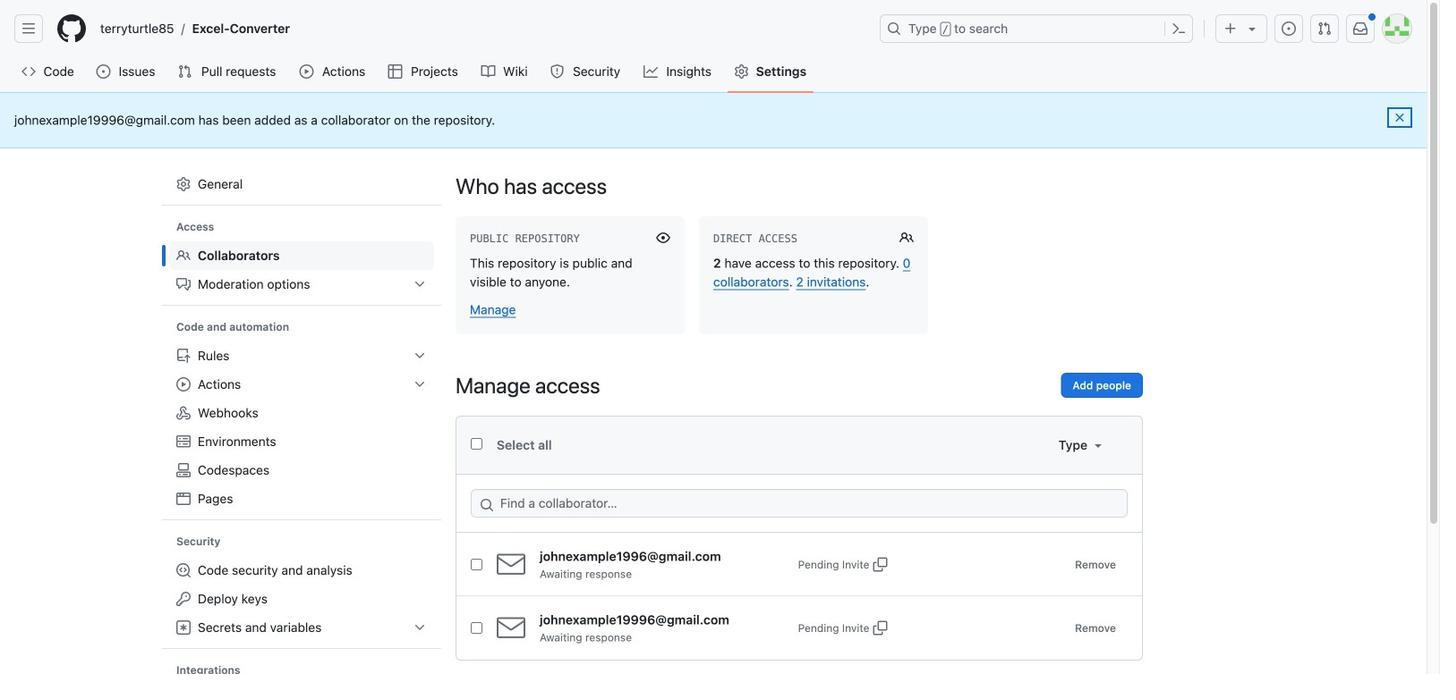 Task type: describe. For each thing, give the bounding box(es) containing it.
copy invite link image for invitation johnexample1996@gmail.com option
[[873, 558, 888, 572]]

dismiss this message image
[[1393, 111, 1407, 125]]

webhook image
[[176, 406, 191, 421]]

graph image
[[643, 64, 658, 79]]

server image
[[176, 435, 191, 449]]

codescan image
[[176, 564, 191, 578]]

key image
[[176, 593, 191, 607]]

book image
[[481, 64, 495, 79]]

triangle down image
[[1245, 21, 1259, 36]]

homepage image
[[57, 14, 86, 43]]

invitation johnexample1996@gmail.com checkbox
[[471, 559, 482, 571]]

play image
[[300, 64, 314, 79]]

issue opened image
[[96, 64, 110, 79]]

git pull request image for issue opened icon
[[1318, 21, 1332, 36]]

issue opened image
[[1282, 21, 1296, 36]]



Task type: vqa. For each thing, say whether or not it's contained in the screenshot.
copy invite link image
yes



Task type: locate. For each thing, give the bounding box(es) containing it.
shield image
[[550, 64, 564, 79]]

1 horizontal spatial git pull request image
[[1318, 21, 1332, 36]]

table image
[[388, 64, 402, 79]]

Find a collaborator… search field
[[471, 490, 1128, 518]]

alert
[[14, 111, 1413, 130]]

1 vertical spatial people image
[[176, 249, 191, 263]]

1 horizontal spatial gear image
[[735, 64, 749, 79]]

copy invite link image for invitation johnexample19996@gmail.com checkbox
[[873, 622, 888, 636]]

0 vertical spatial people image
[[900, 231, 914, 245]]

people image
[[900, 231, 914, 245], [176, 249, 191, 263]]

triangle down image
[[1091, 439, 1106, 453]]

banner
[[0, 0, 1427, 93]]

invitation johnexample19996@gmail.com checkbox
[[471, 623, 482, 635]]

list
[[93, 14, 869, 43], [169, 242, 434, 299], [169, 342, 434, 514], [169, 557, 434, 643]]

codespaces image
[[176, 464, 191, 478]]

0 horizontal spatial people image
[[176, 249, 191, 263]]

0 horizontal spatial git pull request image
[[178, 64, 192, 79]]

1 vertical spatial git pull request image
[[178, 64, 192, 79]]

1 copy invite link image from the top
[[873, 558, 888, 572]]

git pull request image for issue opened image
[[178, 64, 192, 79]]

browser image
[[176, 492, 191, 507]]

0 vertical spatial gear image
[[735, 64, 749, 79]]

2 copy invite link image from the top
[[873, 622, 888, 636]]

code image
[[21, 64, 36, 79]]

1 vertical spatial gear image
[[176, 177, 191, 192]]

git pull request image right issue opened image
[[178, 64, 192, 79]]

1 horizontal spatial people image
[[900, 231, 914, 245]]

1 vertical spatial copy invite link image
[[873, 622, 888, 636]]

inbox image
[[1353, 21, 1368, 36]]

None checkbox
[[471, 439, 482, 450]]

0 horizontal spatial gear image
[[176, 177, 191, 192]]

git pull request image left inbox image
[[1318, 21, 1332, 36]]

command palette image
[[1172, 21, 1186, 36]]

0 vertical spatial git pull request image
[[1318, 21, 1332, 36]]

search image
[[480, 499, 494, 513]]

gear image
[[735, 64, 749, 79], [176, 177, 191, 192]]

eye image
[[656, 231, 670, 245]]

0 vertical spatial copy invite link image
[[873, 558, 888, 572]]

git pull request image
[[1318, 21, 1332, 36], [178, 64, 192, 79]]

copy invite link image
[[873, 558, 888, 572], [873, 622, 888, 636]]



